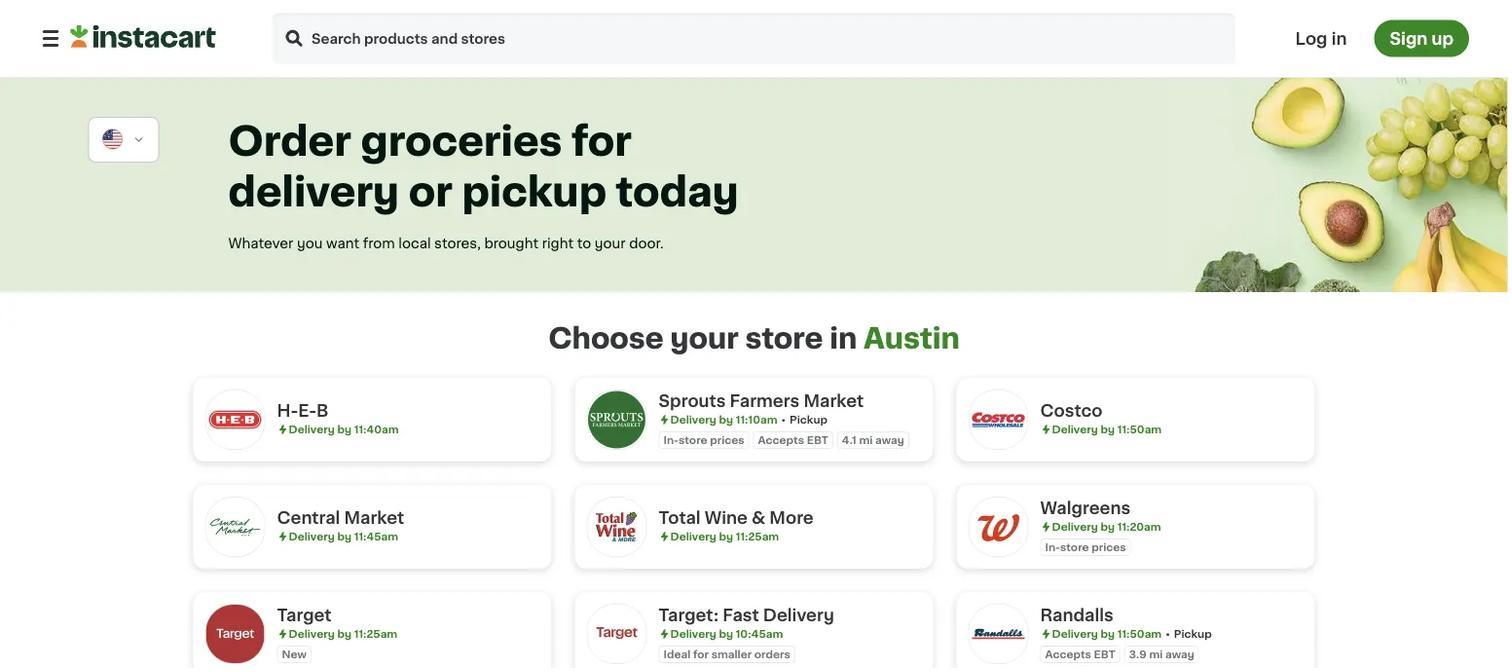 Task type: describe. For each thing, give the bounding box(es) containing it.
whatever
[[228, 237, 294, 250]]

h-
[[277, 403, 298, 419]]

1 vertical spatial market
[[344, 510, 404, 526]]

0 vertical spatial market
[[804, 393, 864, 410]]

order groceries for delivery or pickup today
[[228, 122, 739, 212]]

sign up
[[1390, 30, 1454, 47]]

or
[[409, 173, 453, 212]]

delivery down sprouts
[[671, 414, 717, 425]]

delivery for target: fast delivery
[[671, 629, 717, 639]]

11:45am
[[354, 531, 398, 542]]

by for total wine & more
[[719, 531, 733, 542]]

1 vertical spatial your
[[670, 325, 739, 353]]

stores,
[[435, 237, 481, 250]]

&
[[752, 510, 766, 526]]

by for h-e-b
[[337, 424, 352, 435]]

11:25am for target
[[354, 629, 398, 639]]

sign
[[1390, 30, 1428, 47]]

Search field
[[271, 11, 1238, 66]]

0 horizontal spatial in
[[830, 325, 857, 353]]

delivery by 11:45am
[[289, 531, 398, 542]]

• for sprouts farmers market
[[782, 414, 786, 425]]

pickup for randalls
[[1174, 629, 1212, 639]]

sprouts farmers market
[[659, 393, 864, 410]]

e-
[[298, 403, 317, 419]]

up
[[1432, 30, 1454, 47]]

away for 3.9 mi away
[[1166, 649, 1195, 660]]

groceries
[[361, 122, 562, 162]]

brought
[[484, 237, 539, 250]]

delivery up 10:45am
[[763, 607, 835, 624]]

choose
[[549, 325, 664, 353]]

today
[[616, 173, 739, 212]]

ideal
[[664, 649, 691, 660]]

prices for walgreens
[[1092, 542, 1126, 553]]

costco image
[[969, 390, 1029, 450]]

austin
[[864, 325, 960, 353]]

by for target: fast delivery
[[719, 629, 733, 639]]

11:50am for delivery by 11:50am
[[1118, 424, 1162, 435]]

delivery for walgreens
[[1052, 522, 1098, 532]]

11:40am
[[354, 424, 399, 435]]

mi for 3.9
[[1150, 649, 1163, 660]]

in inside 'button'
[[1332, 30, 1347, 47]]

0 horizontal spatial accepts ebt
[[758, 435, 829, 446]]

0 vertical spatial accepts
[[758, 435, 804, 446]]

1 horizontal spatial accepts ebt
[[1046, 649, 1116, 660]]

pickup for sprouts farmers market
[[790, 414, 828, 425]]

right
[[542, 237, 574, 250]]

choose your store in austin
[[549, 325, 960, 353]]

1 horizontal spatial for
[[693, 649, 709, 660]]

delivery for total wine & more
[[671, 531, 717, 542]]

in- for sprouts farmers market
[[664, 435, 679, 446]]

h e b image
[[205, 390, 265, 450]]

store for walgreens
[[1061, 542, 1089, 553]]

b
[[317, 403, 329, 419]]

to
[[577, 237, 591, 250]]

wine
[[705, 510, 748, 526]]

delivery by 11:25am for total wine & more
[[671, 531, 779, 542]]

central market image
[[205, 497, 265, 557]]

randalls image
[[969, 604, 1029, 664]]

log in button
[[1290, 20, 1353, 57]]

order
[[228, 122, 352, 162]]

3.9 mi away
[[1130, 649, 1195, 660]]

10:45am
[[736, 629, 783, 639]]

0 horizontal spatial ebt
[[807, 435, 829, 446]]

door.
[[629, 237, 664, 250]]

delivery for costco
[[1052, 424, 1098, 435]]

more
[[770, 510, 814, 526]]

prices for sprouts farmers market
[[710, 435, 745, 446]]

open main menu image
[[39, 27, 62, 50]]

away for 4.1 mi away
[[876, 435, 905, 446]]

delivery by 11:20am
[[1052, 522, 1162, 532]]

total wine & more
[[659, 510, 814, 526]]



Task type: locate. For each thing, give the bounding box(es) containing it.
11:50am up 3.9
[[1118, 629, 1162, 639]]

0 vertical spatial prices
[[710, 435, 745, 446]]

delivery by 11:50am • pickup
[[1052, 629, 1212, 639]]

11:50am
[[1118, 424, 1162, 435], [1118, 629, 1162, 639]]

mi right 3.9
[[1150, 649, 1163, 660]]

accepts down 11:10am
[[758, 435, 804, 446]]

0 horizontal spatial away
[[876, 435, 905, 446]]

in- for walgreens
[[1046, 542, 1061, 553]]

11:10am
[[736, 414, 778, 425]]

delivery for central market
[[289, 531, 335, 542]]

0 horizontal spatial store
[[679, 435, 708, 446]]

pickup up 3.9 mi away in the right bottom of the page
[[1174, 629, 1212, 639]]

target:
[[659, 607, 719, 624]]

1 vertical spatial mi
[[1150, 649, 1163, 660]]

market up 11:45am
[[344, 510, 404, 526]]

delivery
[[228, 173, 399, 212]]

ebt
[[807, 435, 829, 446], [1094, 649, 1116, 660]]

pickup
[[790, 414, 828, 425], [1174, 629, 1212, 639]]

in-store prices down sprouts
[[664, 435, 745, 446]]

mi for 4.1
[[859, 435, 873, 446]]

united states element
[[101, 128, 125, 152]]

11:50am up walgreens
[[1118, 424, 1162, 435]]

1 vertical spatial pickup
[[1174, 629, 1212, 639]]

0 vertical spatial in
[[1332, 30, 1347, 47]]

0 vertical spatial accepts ebt
[[758, 435, 829, 446]]

accepts ebt down 11:10am
[[758, 435, 829, 446]]

1 vertical spatial 11:50am
[[1118, 629, 1162, 639]]

0 vertical spatial in-store prices
[[664, 435, 745, 446]]

log
[[1296, 30, 1328, 47]]

delivery by 11:10am • pickup
[[671, 414, 828, 425]]

11:25am
[[736, 531, 779, 542], [354, 629, 398, 639]]

away
[[876, 435, 905, 446], [1166, 649, 1195, 660]]

your up sprouts
[[670, 325, 739, 353]]

instacart home image
[[70, 25, 216, 48]]

1 vertical spatial in
[[830, 325, 857, 353]]

•
[[782, 414, 786, 425], [1166, 629, 1170, 639]]

for up pickup
[[572, 122, 632, 162]]

1 vertical spatial store
[[679, 435, 708, 446]]

prices
[[710, 435, 745, 446], [1092, 542, 1126, 553]]

delivery by 11:25am
[[671, 531, 779, 542], [289, 629, 398, 639]]

1 horizontal spatial in-store prices
[[1046, 542, 1126, 553]]

0 horizontal spatial prices
[[710, 435, 745, 446]]

store for sprouts farmers market
[[679, 435, 708, 446]]

for
[[572, 122, 632, 162], [693, 649, 709, 660]]

1 vertical spatial in-store prices
[[1046, 542, 1126, 553]]

0 horizontal spatial in-
[[664, 435, 679, 446]]

randalls
[[1041, 607, 1114, 624]]

0 horizontal spatial your
[[595, 237, 626, 250]]

store down sprouts
[[679, 435, 708, 446]]

accepts ebt
[[758, 435, 829, 446], [1046, 649, 1116, 660]]

in- down walgreens
[[1046, 542, 1061, 553]]

0 horizontal spatial accepts
[[758, 435, 804, 446]]

delivery down e-
[[289, 424, 335, 435]]

0 vertical spatial ebt
[[807, 435, 829, 446]]

1 vertical spatial prices
[[1092, 542, 1126, 553]]

in
[[1332, 30, 1347, 47], [830, 325, 857, 353]]

0 horizontal spatial 11:25am
[[354, 629, 398, 639]]

accepts
[[758, 435, 804, 446], [1046, 649, 1092, 660]]

1 horizontal spatial prices
[[1092, 542, 1126, 553]]

1 horizontal spatial ebt
[[1094, 649, 1116, 660]]

by for central market
[[337, 531, 352, 542]]

in-store prices
[[664, 435, 745, 446], [1046, 542, 1126, 553]]

log in
[[1296, 30, 1347, 47]]

austin button
[[864, 325, 960, 353]]

in-store prices down delivery by 11:20am
[[1046, 542, 1126, 553]]

by for target
[[337, 629, 352, 639]]

delivery down walgreens
[[1052, 522, 1098, 532]]

1 horizontal spatial •
[[1166, 629, 1170, 639]]

pickup
[[462, 173, 607, 212]]

delivery down costco
[[1052, 424, 1098, 435]]

target: fast delivery
[[659, 607, 835, 624]]

fast
[[723, 607, 759, 624]]

1 horizontal spatial in
[[1332, 30, 1347, 47]]

0 horizontal spatial for
[[572, 122, 632, 162]]

mi
[[859, 435, 873, 446], [1150, 649, 1163, 660]]

1 vertical spatial ebt
[[1094, 649, 1116, 660]]

0 horizontal spatial mi
[[859, 435, 873, 446]]

1 vertical spatial away
[[1166, 649, 1195, 660]]

delivery down 'total'
[[671, 531, 717, 542]]

store
[[746, 325, 823, 353], [679, 435, 708, 446], [1061, 542, 1089, 553]]

• for randalls
[[1166, 629, 1170, 639]]

delivery for target
[[289, 629, 335, 639]]

delivery by 11:50am
[[1052, 424, 1162, 435]]

2 vertical spatial store
[[1061, 542, 1089, 553]]

by for walgreens
[[1101, 522, 1115, 532]]

h-e-b
[[277, 403, 329, 419]]

sign up button
[[1375, 20, 1470, 57]]

1 horizontal spatial delivery by 11:25am
[[671, 531, 779, 542]]

3.9
[[1130, 649, 1147, 660]]

1 vertical spatial 11:25am
[[354, 629, 398, 639]]

1 horizontal spatial mi
[[1150, 649, 1163, 660]]

smaller
[[712, 649, 752, 660]]

farmers
[[730, 393, 800, 410]]

1 11:50am from the top
[[1118, 424, 1162, 435]]

ebt left 3.9
[[1094, 649, 1116, 660]]

1 horizontal spatial pickup
[[1174, 629, 1212, 639]]

0 vertical spatial your
[[595, 237, 626, 250]]

accepts ebt down randalls
[[1046, 649, 1116, 660]]

orders
[[755, 649, 791, 660]]

central
[[277, 510, 340, 526]]

0 horizontal spatial delivery by 11:25am
[[289, 629, 398, 639]]

store down delivery by 11:20am
[[1061, 542, 1089, 553]]

accepts down randalls
[[1046, 649, 1092, 660]]

in right log
[[1332, 30, 1347, 47]]

1 vertical spatial for
[[693, 649, 709, 660]]

delivery down target
[[289, 629, 335, 639]]

your right to
[[595, 237, 626, 250]]

whatever you want from local stores, brought right to your door.
[[228, 237, 664, 250]]

want
[[326, 237, 359, 250]]

1 vertical spatial delivery by 11:25am
[[289, 629, 398, 639]]

4.1 mi away
[[842, 435, 905, 446]]

None search field
[[271, 11, 1238, 66]]

in-
[[664, 435, 679, 446], [1046, 542, 1061, 553]]

away right 3.9
[[1166, 649, 1195, 660]]

sprouts
[[659, 393, 726, 410]]

delivery down target:
[[671, 629, 717, 639]]

prices down delivery by 11:20am
[[1092, 542, 1126, 553]]

costco
[[1041, 403, 1103, 419]]

walgreens image
[[969, 497, 1029, 557]]

target
[[277, 607, 332, 624]]

by
[[719, 414, 733, 425], [337, 424, 352, 435], [1101, 424, 1115, 435], [1101, 522, 1115, 532], [337, 531, 352, 542], [719, 531, 733, 542], [337, 629, 352, 639], [719, 629, 733, 639], [1101, 629, 1115, 639]]

in-store prices for sprouts farmers market
[[664, 435, 745, 446]]

0 vertical spatial delivery by 11:25am
[[671, 531, 779, 542]]

4.1
[[842, 435, 857, 446]]

total wine & more image
[[587, 497, 647, 557]]

ideal for smaller orders
[[664, 649, 791, 660]]

ebt left 4.1
[[807, 435, 829, 446]]

by for costco
[[1101, 424, 1115, 435]]

pickup down "farmers"
[[790, 414, 828, 425]]

11:20am
[[1118, 522, 1162, 532]]

store up "farmers"
[[746, 325, 823, 353]]

delivery down central
[[289, 531, 335, 542]]

sprouts farmers market image
[[587, 390, 647, 450]]

2 11:50am from the top
[[1118, 629, 1162, 639]]

you
[[297, 237, 323, 250]]

1 horizontal spatial in-
[[1046, 542, 1061, 553]]

total
[[659, 510, 701, 526]]

11:25am for total wine & more
[[736, 531, 779, 542]]

0 vertical spatial away
[[876, 435, 905, 446]]

1 horizontal spatial store
[[746, 325, 823, 353]]

delivery by 11:25am for target
[[289, 629, 398, 639]]

away right 4.1
[[876, 435, 905, 446]]

for inside order groceries for delivery or pickup today
[[572, 122, 632, 162]]

delivery by 11:25am down target
[[289, 629, 398, 639]]

0 horizontal spatial pickup
[[790, 414, 828, 425]]

in- down sprouts
[[664, 435, 679, 446]]

in-store prices for walgreens
[[1046, 542, 1126, 553]]

1 horizontal spatial away
[[1166, 649, 1195, 660]]

delivery for h-e-b
[[289, 424, 335, 435]]

delivery by 11:25am down wine
[[671, 531, 779, 542]]

0 vertical spatial •
[[782, 414, 786, 425]]

1 vertical spatial accepts
[[1046, 649, 1092, 660]]

target: fast delivery image
[[587, 604, 647, 664]]

delivery by 11:40am
[[289, 424, 399, 435]]

new
[[282, 649, 307, 660]]

0 vertical spatial in-
[[664, 435, 679, 446]]

1 horizontal spatial 11:25am
[[736, 531, 779, 542]]

0 vertical spatial mi
[[859, 435, 873, 446]]

1 horizontal spatial market
[[804, 393, 864, 410]]

2 horizontal spatial store
[[1061, 542, 1089, 553]]

1 vertical spatial accepts ebt
[[1046, 649, 1116, 660]]

market
[[804, 393, 864, 410], [344, 510, 404, 526]]

0 horizontal spatial market
[[344, 510, 404, 526]]

1 horizontal spatial your
[[670, 325, 739, 353]]

prices down the "delivery by 11:10am • pickup"
[[710, 435, 745, 446]]

your
[[595, 237, 626, 250], [670, 325, 739, 353]]

delivery by 10:45am
[[671, 629, 783, 639]]

0 vertical spatial pickup
[[790, 414, 828, 425]]

0 horizontal spatial in-store prices
[[664, 435, 745, 446]]

delivery down randalls
[[1052, 629, 1098, 639]]

from
[[363, 237, 395, 250]]

• up 3.9 mi away in the right bottom of the page
[[1166, 629, 1170, 639]]

• down "farmers"
[[782, 414, 786, 425]]

market up 4.1
[[804, 393, 864, 410]]

walgreens
[[1041, 500, 1131, 517]]

0 vertical spatial 11:25am
[[736, 531, 779, 542]]

1 vertical spatial in-
[[1046, 542, 1061, 553]]

0 horizontal spatial •
[[782, 414, 786, 425]]

1 vertical spatial •
[[1166, 629, 1170, 639]]

mi right 4.1
[[859, 435, 873, 446]]

delivery
[[671, 414, 717, 425], [289, 424, 335, 435], [1052, 424, 1098, 435], [1052, 522, 1098, 532], [289, 531, 335, 542], [671, 531, 717, 542], [763, 607, 835, 624], [289, 629, 335, 639], [671, 629, 717, 639], [1052, 629, 1098, 639]]

0 vertical spatial 11:50am
[[1118, 424, 1162, 435]]

target image
[[205, 604, 265, 664]]

in left 'austin' popup button
[[830, 325, 857, 353]]

0 vertical spatial store
[[746, 325, 823, 353]]

central market
[[277, 510, 404, 526]]

0 vertical spatial for
[[572, 122, 632, 162]]

local
[[399, 237, 431, 250]]

11:50am for delivery by 11:50am • pickup
[[1118, 629, 1162, 639]]

for right ideal
[[693, 649, 709, 660]]

1 horizontal spatial accepts
[[1046, 649, 1092, 660]]



Task type: vqa. For each thing, say whether or not it's contained in the screenshot.


